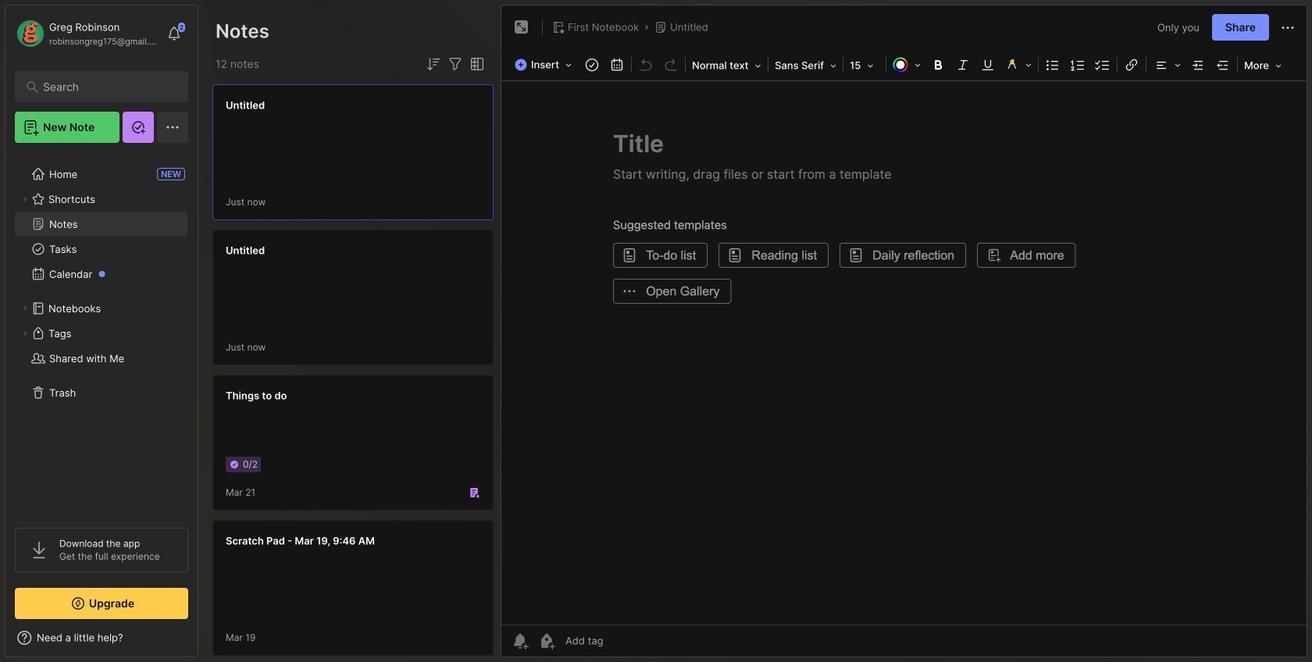 Task type: describe. For each thing, give the bounding box(es) containing it.
Search text field
[[43, 80, 168, 95]]

Heading level field
[[688, 55, 767, 77]]

checklist image
[[1093, 54, 1115, 76]]

underline image
[[978, 54, 1000, 76]]

add tag image
[[538, 632, 556, 651]]

click to collapse image
[[197, 634, 209, 653]]

Highlight field
[[1001, 54, 1037, 76]]

More field
[[1240, 55, 1287, 77]]

WHAT'S NEW field
[[5, 626, 198, 651]]

View options field
[[465, 55, 487, 73]]

More actions field
[[1279, 18, 1298, 37]]

note window element
[[501, 5, 1308, 662]]

add filters image
[[446, 55, 465, 73]]

more actions image
[[1279, 18, 1298, 37]]

main element
[[0, 0, 203, 663]]

task image
[[582, 54, 603, 76]]

expand tags image
[[20, 329, 30, 338]]

insert link image
[[1122, 54, 1143, 76]]

calendar event image
[[607, 54, 628, 76]]

Font family field
[[771, 55, 842, 77]]

indent image
[[1188, 54, 1210, 76]]



Task type: vqa. For each thing, say whether or not it's contained in the screenshot.
the do in the bottom of the page
no



Task type: locate. For each thing, give the bounding box(es) containing it.
Add filters field
[[446, 55, 465, 73]]

None search field
[[43, 77, 168, 96]]

outdent image
[[1213, 54, 1235, 76]]

add a reminder image
[[511, 632, 530, 651]]

Account field
[[15, 18, 159, 49]]

Insert field
[[511, 54, 580, 76]]

bulleted list image
[[1043, 54, 1065, 76]]

tree
[[5, 152, 198, 514]]

Alignment field
[[1149, 54, 1186, 76]]

Font size field
[[846, 55, 885, 77]]

bold image
[[928, 54, 950, 76]]

none search field inside main "element"
[[43, 77, 168, 96]]

expand note image
[[513, 18, 531, 37]]

expand notebooks image
[[20, 304, 30, 313]]

Note Editor text field
[[502, 80, 1307, 625]]

italic image
[[953, 54, 975, 76]]

Sort options field
[[424, 55, 443, 73]]

Font color field
[[889, 54, 926, 76]]

Add tag field
[[564, 635, 681, 648]]

numbered list image
[[1068, 54, 1090, 76]]

tree inside main "element"
[[5, 152, 198, 514]]



